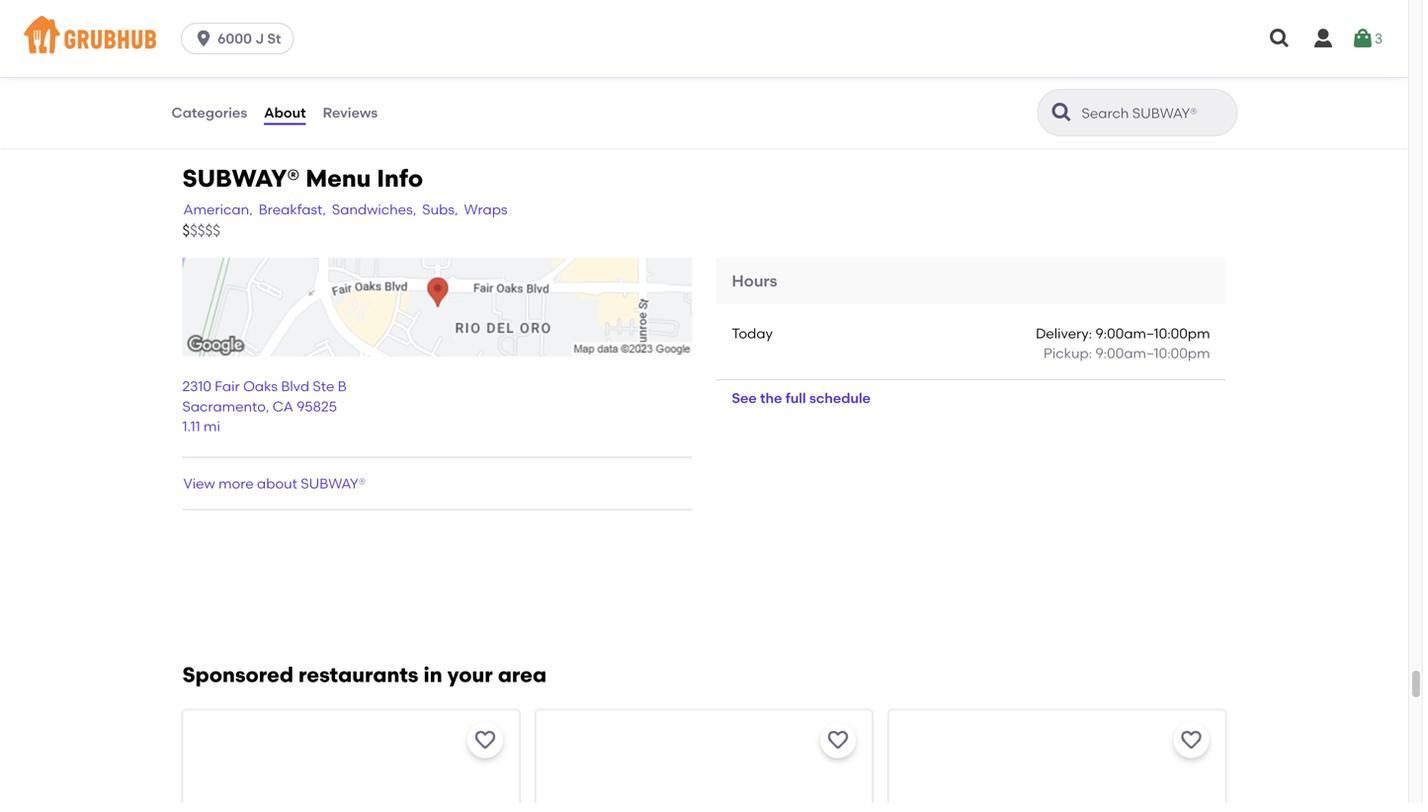 Task type: vqa. For each thing, say whether or not it's contained in the screenshot.
and to the right
no



Task type: locate. For each thing, give the bounding box(es) containing it.
2 horizontal spatial save this restaurant button
[[1174, 723, 1209, 759]]

wraps
[[464, 201, 508, 218]]

1 9:00am–10:00pm from the top
[[1096, 325, 1210, 342]]

svg image left the "3" button
[[1268, 27, 1292, 50]]

american, breakfast, sandwiches, subs, wraps
[[183, 201, 508, 218]]

3 button
[[1351, 21, 1383, 56]]

save this restaurant button
[[467, 723, 503, 759], [820, 723, 856, 759], [1174, 723, 1209, 759]]

save this restaurant image for the save this restaurant button corresponding to bj's restaurant & brewhouse logo
[[473, 729, 497, 753]]

restaurants
[[299, 663, 419, 688]]

0 horizontal spatial svg image
[[194, 29, 214, 48]]

1 svg image from the left
[[1312, 27, 1335, 50]]

2 svg image from the left
[[1351, 27, 1375, 50]]

subs,
[[422, 201, 458, 218]]

1.11
[[182, 418, 200, 435]]

breakfast, button
[[258, 198, 327, 220]]

save this restaurant button for bj's restaurant & brewhouse logo
[[467, 723, 503, 759]]

mi
[[204, 418, 220, 435]]

1 save this restaurant image from the left
[[473, 729, 497, 753]]

sandwiches, button
[[331, 198, 417, 220]]

1 horizontal spatial save this restaurant button
[[820, 723, 856, 759]]

area
[[498, 663, 547, 688]]

save this restaurant image
[[473, 729, 497, 753], [826, 729, 850, 753], [1180, 729, 1203, 753]]

3 save this restaurant button from the left
[[1174, 723, 1209, 759]]

subway® right about
[[301, 475, 366, 492]]

0 vertical spatial 9:00am–10:00pm
[[1096, 325, 1210, 342]]

Search SUBWAY® search field
[[1080, 104, 1231, 123]]

menu
[[306, 164, 371, 193]]

6000 j st
[[218, 30, 281, 47]]

9:00am–10:00pm
[[1096, 325, 1210, 342], [1096, 345, 1210, 362]]

about button
[[263, 77, 307, 148]]

1 horizontal spatial save this restaurant image
[[826, 729, 850, 753]]

your
[[447, 663, 493, 688]]

view more about subway®
[[183, 475, 366, 492]]

svg image
[[1312, 27, 1335, 50], [1351, 27, 1375, 50]]

3
[[1375, 30, 1383, 47]]

0 horizontal spatial save this restaurant image
[[473, 729, 497, 753]]

today
[[732, 325, 773, 342]]

j
[[255, 30, 264, 47]]

2 save this restaurant image from the left
[[826, 729, 850, 753]]

1 save this restaurant button from the left
[[467, 723, 503, 759]]

0 horizontal spatial subway®
[[182, 164, 300, 193]]

pickup: 9:00am–10:00pm
[[1044, 345, 1210, 362]]

svg image
[[1268, 27, 1292, 50], [194, 29, 214, 48]]

0 horizontal spatial save this restaurant button
[[467, 723, 503, 759]]

9:00am–10:00pm down delivery: 9:00am–10:00pm
[[1096, 345, 1210, 362]]

ste
[[313, 378, 334, 395]]

2 9:00am–10:00pm from the top
[[1096, 345, 1210, 362]]

full
[[786, 390, 806, 407]]

svg image left 6000
[[194, 29, 214, 48]]

save this restaurant button for chili's logo
[[1174, 723, 1209, 759]]

view
[[183, 475, 215, 492]]

3 save this restaurant image from the left
[[1180, 729, 1203, 753]]

1 vertical spatial subway®
[[301, 475, 366, 492]]

0 horizontal spatial svg image
[[1312, 27, 1335, 50]]

9:00am–10:00pm up pickup: 9:00am–10:00pm
[[1096, 325, 1210, 342]]

fair
[[215, 378, 240, 395]]

9:00am–10:00pm for pickup: 9:00am–10:00pm
[[1096, 345, 1210, 362]]

$$$$$
[[182, 222, 220, 240]]

1 vertical spatial 9:00am–10:00pm
[[1096, 345, 1210, 362]]

subway® up american,
[[182, 164, 300, 193]]

2 save this restaurant button from the left
[[820, 723, 856, 759]]

search icon image
[[1050, 101, 1074, 125]]

6000
[[218, 30, 252, 47]]

see the full schedule button
[[716, 380, 887, 416]]

hours
[[732, 271, 777, 290]]

0 vertical spatial subway®
[[182, 164, 300, 193]]

b
[[338, 378, 347, 395]]

95825
[[297, 398, 337, 415]]

subway®
[[182, 164, 300, 193], [301, 475, 366, 492]]

sponsored restaurants in your area
[[182, 663, 547, 688]]

see
[[732, 390, 757, 407]]

2 horizontal spatial save this restaurant image
[[1180, 729, 1203, 753]]

wraps button
[[463, 198, 509, 220]]

subs, button
[[421, 198, 459, 220]]

st
[[267, 30, 281, 47]]

save this restaurant button for "morton's the steakhouse logo"
[[820, 723, 856, 759]]

chili's logo image
[[890, 711, 1225, 804]]

1 horizontal spatial svg image
[[1351, 27, 1375, 50]]

sandwiches,
[[332, 201, 416, 218]]



Task type: describe. For each thing, give the bounding box(es) containing it.
subway® menu info
[[182, 164, 423, 193]]

svg image inside the "3" button
[[1351, 27, 1375, 50]]

,
[[266, 398, 269, 415]]

categories button
[[170, 77, 248, 148]]

blvd
[[281, 378, 309, 395]]

sacramento
[[182, 398, 266, 415]]

about
[[257, 475, 297, 492]]

morton's the steakhouse logo image
[[537, 711, 872, 804]]

in
[[424, 663, 442, 688]]

oaks
[[243, 378, 278, 395]]

american,
[[183, 201, 253, 218]]

1 horizontal spatial svg image
[[1268, 27, 1292, 50]]

see the full schedule
[[732, 390, 871, 407]]

the
[[760, 390, 782, 407]]

save this restaurant image for chili's logo's the save this restaurant button
[[1180, 729, 1203, 753]]

save this restaurant image for the save this restaurant button related to "morton's the steakhouse logo"
[[826, 729, 850, 753]]

delivery:
[[1036, 325, 1092, 342]]

delivery: 9:00am–10:00pm
[[1036, 325, 1210, 342]]

breakfast,
[[259, 201, 326, 218]]

main navigation navigation
[[0, 0, 1408, 77]]

pickup:
[[1044, 345, 1092, 362]]

bj's restaurant & brewhouse logo image
[[183, 711, 519, 804]]

schedule
[[809, 390, 871, 407]]

$
[[182, 222, 190, 240]]

svg image inside the 6000 j st button
[[194, 29, 214, 48]]

6000 j st button
[[181, 23, 302, 54]]

categories
[[171, 104, 247, 121]]

more
[[218, 475, 254, 492]]

2310 fair oaks blvd ste b sacramento , ca 95825 1.11 mi
[[182, 378, 347, 435]]

sponsored
[[182, 663, 294, 688]]

reviews button
[[322, 77, 379, 148]]

1 horizontal spatial subway®
[[301, 475, 366, 492]]

9:00am–10:00pm for delivery: 9:00am–10:00pm
[[1096, 325, 1210, 342]]

info
[[377, 164, 423, 193]]

reviews
[[323, 104, 378, 121]]

american, button
[[182, 198, 254, 220]]

ca
[[273, 398, 293, 415]]

about
[[264, 104, 306, 121]]

2310
[[182, 378, 211, 395]]



